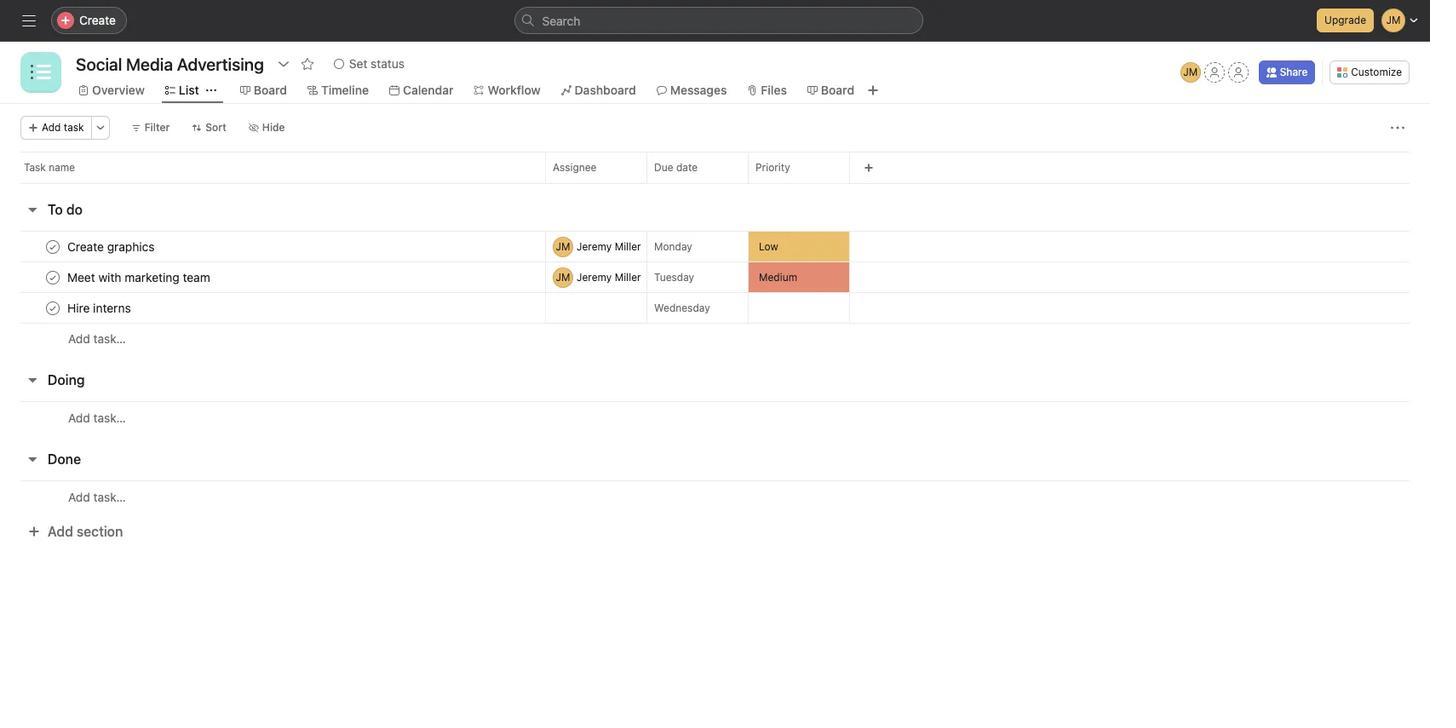 Task type: locate. For each thing, give the bounding box(es) containing it.
dashboard
[[575, 83, 636, 97]]

timeline link
[[308, 81, 369, 100]]

date
[[676, 161, 698, 174]]

2 vertical spatial jm
[[556, 271, 570, 283]]

doing
[[48, 372, 85, 388]]

board left add tab image
[[821, 83, 855, 97]]

1 completed image from the top
[[43, 267, 63, 288]]

meet with marketing team cell
[[0, 262, 546, 293]]

jeremy miller left tuesday
[[577, 271, 641, 283]]

1 board from the left
[[254, 83, 287, 97]]

workflow
[[488, 83, 541, 97]]

board
[[254, 83, 287, 97], [821, 83, 855, 97]]

1 horizontal spatial board
[[821, 83, 855, 97]]

2 add task… button from the top
[[68, 409, 126, 427]]

due
[[654, 161, 674, 174]]

1 vertical spatial completed checkbox
[[43, 298, 63, 318]]

add task…
[[68, 331, 126, 346], [68, 410, 126, 425], [68, 490, 126, 504]]

2 vertical spatial add task… row
[[0, 481, 1431, 513]]

monday
[[654, 240, 693, 253]]

Completed checkbox
[[43, 267, 63, 288], [43, 298, 63, 318]]

Hire interns text field
[[64, 299, 136, 317]]

completed checkbox inside meet with marketing team cell
[[43, 267, 63, 288]]

completed image inside meet with marketing team cell
[[43, 267, 63, 288]]

hide button
[[241, 116, 293, 140]]

3 add task… row from the top
[[0, 481, 1431, 513]]

do
[[66, 202, 83, 217]]

row containing task name
[[0, 152, 1431, 183]]

1 vertical spatial add task… button
[[68, 409, 126, 427]]

2 add task… row from the top
[[0, 401, 1431, 434]]

add up add section button
[[68, 490, 90, 504]]

collapse task list for this section image
[[26, 373, 39, 387], [26, 452, 39, 466]]

0 horizontal spatial board
[[254, 83, 287, 97]]

tuesday
[[654, 271, 695, 284]]

2 jeremy from the top
[[577, 271, 612, 283]]

3 add task… from the top
[[68, 490, 126, 504]]

board link left add tab image
[[808, 81, 855, 100]]

jeremy
[[577, 240, 612, 253], [577, 271, 612, 283]]

Completed checkbox
[[43, 236, 63, 257]]

customize button
[[1330, 60, 1410, 84]]

add down doing button
[[68, 410, 90, 425]]

2 completed image from the top
[[43, 298, 63, 318]]

3 task… from the top
[[93, 490, 126, 504]]

row down messages
[[0, 152, 1431, 183]]

0 vertical spatial completed image
[[43, 267, 63, 288]]

completed image left the hire interns text box
[[43, 298, 63, 318]]

1 vertical spatial jm
[[556, 240, 570, 253]]

add to starred image
[[301, 57, 314, 71]]

add task… button down doing button
[[68, 409, 126, 427]]

set status
[[349, 56, 405, 71]]

0 vertical spatial add task… button
[[68, 330, 126, 348]]

2 vertical spatial add task…
[[68, 490, 126, 504]]

wednesday row
[[0, 292, 1431, 324]]

1 add task… from the top
[[68, 331, 126, 346]]

0 vertical spatial task…
[[93, 331, 126, 346]]

add field image
[[864, 163, 874, 173]]

medium
[[759, 271, 798, 283]]

0 horizontal spatial board link
[[240, 81, 287, 100]]

add inside "header to do" tree grid
[[68, 331, 90, 346]]

low
[[759, 240, 778, 253]]

1 vertical spatial jeremy
[[577, 271, 612, 283]]

0 vertical spatial add task… row
[[0, 323, 1431, 354]]

jeremy miller
[[577, 240, 641, 253], [577, 271, 641, 283]]

jm
[[1184, 66, 1198, 78], [556, 240, 570, 253], [556, 271, 570, 283]]

2 board from the left
[[821, 83, 855, 97]]

name
[[49, 161, 75, 174]]

section
[[77, 524, 123, 539]]

completed checkbox for wednesday
[[43, 298, 63, 318]]

board down show options image
[[254, 83, 287, 97]]

board link down show options image
[[240, 81, 287, 100]]

add inside add task button
[[42, 121, 61, 134]]

add left section on the bottom
[[48, 524, 73, 539]]

1 jeremy miller from the top
[[577, 240, 641, 253]]

customize
[[1352, 66, 1402, 78]]

Create graphics text field
[[64, 238, 160, 255]]

add task… for done
[[68, 490, 126, 504]]

task name
[[24, 161, 75, 174]]

add down the hire interns text box
[[68, 331, 90, 346]]

dashboard link
[[561, 81, 636, 100]]

1 collapse task list for this section image from the top
[[26, 373, 39, 387]]

2 completed checkbox from the top
[[43, 298, 63, 318]]

completed image
[[43, 267, 63, 288], [43, 298, 63, 318]]

add
[[42, 121, 61, 134], [68, 331, 90, 346], [68, 410, 90, 425], [68, 490, 90, 504], [48, 524, 73, 539]]

1 miller from the top
[[615, 240, 641, 253]]

task… inside "header to do" tree grid
[[93, 331, 126, 346]]

add tab image
[[867, 84, 880, 97]]

add section button
[[20, 516, 130, 547]]

board link
[[240, 81, 287, 100], [808, 81, 855, 100]]

2 board link from the left
[[808, 81, 855, 100]]

1 vertical spatial miller
[[615, 271, 641, 283]]

row
[[0, 152, 1431, 183], [20, 182, 1410, 184], [0, 231, 1431, 262], [0, 262, 1431, 293]]

2 collapse task list for this section image from the top
[[26, 452, 39, 466]]

row up tuesday
[[0, 231, 1431, 262]]

0 vertical spatial jm
[[1184, 66, 1198, 78]]

jeremy left monday
[[577, 240, 612, 253]]

add task… button down the hire interns text box
[[68, 330, 126, 348]]

create
[[79, 13, 116, 27]]

jm for medium
[[556, 271, 570, 283]]

2 vertical spatial add task… button
[[68, 488, 126, 507]]

add task button
[[20, 116, 92, 140]]

board for first board link from the right
[[821, 83, 855, 97]]

add task… for doing
[[68, 410, 126, 425]]

1 vertical spatial completed image
[[43, 298, 63, 318]]

add task… up section on the bottom
[[68, 490, 126, 504]]

messages
[[670, 83, 727, 97]]

miller
[[615, 240, 641, 253], [615, 271, 641, 283]]

add section
[[48, 524, 123, 539]]

add task… row
[[0, 323, 1431, 354], [0, 401, 1431, 434], [0, 481, 1431, 513]]

set
[[349, 56, 368, 71]]

1 jeremy from the top
[[577, 240, 612, 253]]

add task… down doing button
[[68, 410, 126, 425]]

0 vertical spatial miller
[[615, 240, 641, 253]]

1 vertical spatial collapse task list for this section image
[[26, 452, 39, 466]]

completed image down completed checkbox
[[43, 267, 63, 288]]

1 task… from the top
[[93, 331, 126, 346]]

add for add task… button inside "header to do" tree grid
[[68, 331, 90, 346]]

add for add task… button related to doing
[[68, 410, 90, 425]]

row down date on the top left
[[20, 182, 1410, 184]]

jeremy miller left monday
[[577, 240, 641, 253]]

overview
[[92, 83, 145, 97]]

0 vertical spatial completed checkbox
[[43, 267, 63, 288]]

0 vertical spatial jeremy
[[577, 240, 612, 253]]

jm for low
[[556, 240, 570, 253]]

0 vertical spatial jeremy miller
[[577, 240, 641, 253]]

files
[[761, 83, 787, 97]]

add task… down the hire interns text box
[[68, 331, 126, 346]]

add task… button up section on the bottom
[[68, 488, 126, 507]]

collapse task list for this section image for done
[[26, 452, 39, 466]]

2 task… from the top
[[93, 410, 126, 425]]

2 vertical spatial task…
[[93, 490, 126, 504]]

None text field
[[72, 49, 268, 79]]

1 vertical spatial task…
[[93, 410, 126, 425]]

1 vertical spatial jeremy miller
[[577, 271, 641, 283]]

due date
[[654, 161, 698, 174]]

1 add task… button from the top
[[68, 330, 126, 348]]

hide
[[262, 121, 285, 134]]

3 add task… button from the top
[[68, 488, 126, 507]]

completed checkbox left the hire interns text box
[[43, 298, 63, 318]]

add left the task
[[42, 121, 61, 134]]

0 vertical spatial collapse task list for this section image
[[26, 373, 39, 387]]

done
[[48, 452, 81, 467]]

2 miller from the top
[[615, 271, 641, 283]]

miller left tuesday
[[615, 271, 641, 283]]

1 board link from the left
[[240, 81, 287, 100]]

jm button
[[1181, 62, 1201, 83]]

1 completed checkbox from the top
[[43, 267, 63, 288]]

add task… button for doing
[[68, 409, 126, 427]]

calendar
[[403, 83, 454, 97]]

collapse task list for this section image left doing
[[26, 373, 39, 387]]

show options image
[[277, 57, 290, 71]]

completed image for wednesday
[[43, 298, 63, 318]]

1 add task… row from the top
[[0, 323, 1431, 354]]

add inside add section button
[[48, 524, 73, 539]]

create button
[[51, 7, 127, 34]]

1 vertical spatial add task…
[[68, 410, 126, 425]]

2 jeremy miller from the top
[[577, 271, 641, 283]]

1 horizontal spatial board link
[[808, 81, 855, 100]]

1 vertical spatial add task… row
[[0, 401, 1431, 434]]

completed checkbox inside hire interns cell
[[43, 298, 63, 318]]

completed image inside hire interns cell
[[43, 298, 63, 318]]

0 vertical spatial add task…
[[68, 331, 126, 346]]

task…
[[93, 331, 126, 346], [93, 410, 126, 425], [93, 490, 126, 504]]

doing button
[[48, 365, 85, 395]]

sort
[[206, 121, 227, 134]]

completed checkbox down completed checkbox
[[43, 267, 63, 288]]

add task… button
[[68, 330, 126, 348], [68, 409, 126, 427], [68, 488, 126, 507]]

task
[[64, 121, 84, 134]]

2 add task… from the top
[[68, 410, 126, 425]]

miller left monday
[[615, 240, 641, 253]]

collapse task list for this section image left done button
[[26, 452, 39, 466]]

to do
[[48, 202, 83, 217]]

jeremy miller for monday
[[577, 240, 641, 253]]

jeremy left tuesday
[[577, 271, 612, 283]]

assignee
[[553, 161, 597, 174]]

filter button
[[123, 116, 177, 140]]



Task type: describe. For each thing, give the bounding box(es) containing it.
miller for tuesday
[[615, 271, 641, 283]]

task
[[24, 161, 46, 174]]

board for 2nd board link from right
[[254, 83, 287, 97]]

hire interns cell
[[0, 292, 546, 324]]

collapse task list for this section image for doing
[[26, 373, 39, 387]]

list image
[[31, 62, 51, 83]]

create graphics cell
[[0, 231, 546, 262]]

messages link
[[657, 81, 727, 100]]

files link
[[748, 81, 787, 100]]

jm inside button
[[1184, 66, 1198, 78]]

filter
[[145, 121, 170, 134]]

upgrade button
[[1317, 9, 1374, 32]]

add task… button for done
[[68, 488, 126, 507]]

add task… inside "header to do" tree grid
[[68, 331, 126, 346]]

share
[[1280, 66, 1308, 78]]

add for add task… button for done
[[68, 490, 90, 504]]

priority
[[756, 161, 790, 174]]

to
[[48, 202, 63, 217]]

share button
[[1259, 60, 1316, 84]]

collapse task list for this section image
[[26, 203, 39, 216]]

to do button
[[48, 194, 83, 225]]

add task
[[42, 121, 84, 134]]

jeremy for monday
[[577, 240, 612, 253]]

miller for monday
[[615, 240, 641, 253]]

done button
[[48, 444, 81, 475]]

jeremy miller for tuesday
[[577, 271, 641, 283]]

header to do tree grid
[[0, 231, 1431, 354]]

workflow link
[[474, 81, 541, 100]]

more actions image
[[95, 123, 105, 133]]

status
[[371, 56, 405, 71]]

add task… row for doing
[[0, 401, 1431, 434]]

overview link
[[78, 81, 145, 100]]

add task… row for done
[[0, 481, 1431, 513]]

completed checkbox for tuesday
[[43, 267, 63, 288]]

list link
[[165, 81, 199, 100]]

set status button
[[326, 52, 412, 76]]

calendar link
[[389, 81, 454, 100]]

more actions image
[[1391, 121, 1405, 135]]

expand sidebar image
[[22, 14, 36, 27]]

task… for doing
[[93, 410, 126, 425]]

timeline
[[321, 83, 369, 97]]

row up wednesday
[[0, 262, 1431, 293]]

Meet with marketing team text field
[[64, 269, 215, 286]]

wednesday
[[654, 302, 710, 314]]

add task… button inside "header to do" tree grid
[[68, 330, 126, 348]]

medium button
[[749, 262, 849, 292]]

upgrade
[[1325, 14, 1367, 26]]

Search tasks, projects, and more text field
[[514, 7, 923, 34]]

list
[[179, 83, 199, 97]]

completed image for tuesday
[[43, 267, 63, 288]]

task… for done
[[93, 490, 126, 504]]

jeremy for tuesday
[[577, 271, 612, 283]]

completed image
[[43, 236, 63, 257]]

low button
[[749, 232, 849, 262]]

sort button
[[184, 116, 234, 140]]

tab actions image
[[206, 85, 216, 95]]



Task type: vqa. For each thing, say whether or not it's contained in the screenshot.
the bottom Mark complete icon
no



